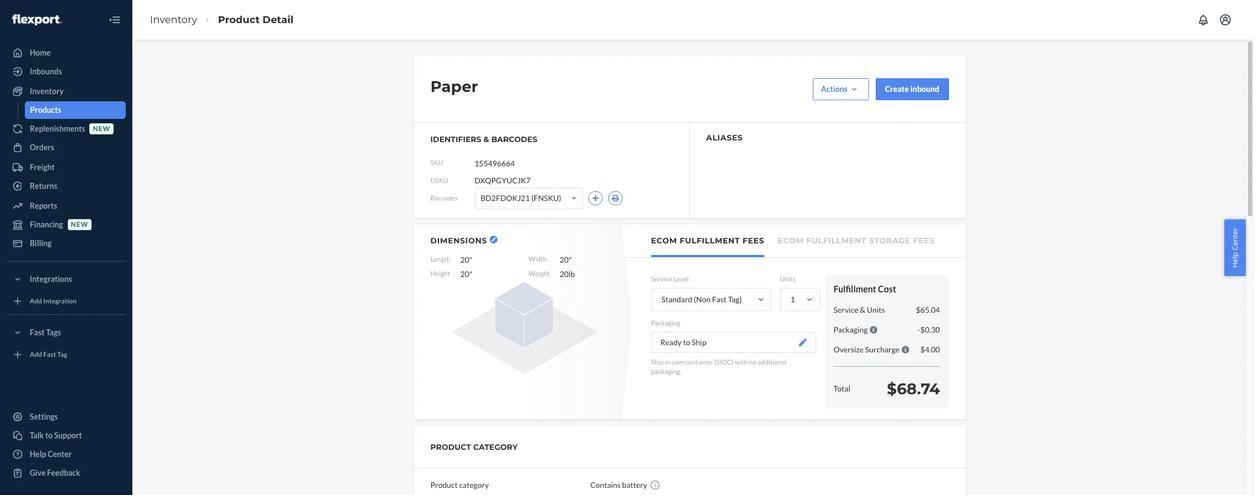 Task type: locate. For each thing, give the bounding box(es) containing it.
product category
[[430, 481, 489, 490]]

1 vertical spatial add
[[30, 351, 42, 359]]

1 horizontal spatial to
[[683, 338, 690, 348]]

add fast tag link
[[7, 346, 126, 364]]

1 horizontal spatial help center
[[1230, 228, 1240, 268]]

product detail
[[218, 14, 293, 26]]

20 "
[[460, 255, 472, 265], [460, 270, 472, 279]]

create inbound
[[885, 84, 939, 94]]

1 horizontal spatial inventory
[[150, 14, 197, 26]]

ecom fulfillment storage fees
[[778, 236, 935, 246]]

fast
[[712, 295, 727, 305], [30, 328, 45, 338], [43, 351, 56, 359]]

units up 1
[[780, 275, 796, 283]]

inventory
[[150, 14, 197, 26], [30, 87, 64, 96]]

1 vertical spatial fast
[[30, 328, 45, 338]]

0 horizontal spatial service
[[651, 275, 672, 283]]

0 vertical spatial &
[[484, 135, 489, 144]]

talk
[[30, 431, 44, 441]]

" up lb
[[569, 255, 572, 265]]

fees
[[743, 236, 764, 246], [913, 236, 935, 246]]

1 vertical spatial new
[[71, 221, 88, 229]]

0 vertical spatial product
[[218, 14, 260, 26]]

20 inside 20 " height
[[560, 255, 569, 265]]

ecom for ecom fulfillment fees
[[651, 236, 677, 246]]

ship left in
[[651, 359, 664, 367]]

ship inside button
[[692, 338, 706, 348]]

lb
[[569, 270, 575, 279]]

-
[[918, 325, 920, 335]]

add left integration
[[30, 297, 42, 306]]

flexport logo image
[[12, 14, 62, 25]]

20 " down "dimensions"
[[460, 255, 472, 265]]

$65.04
[[916, 305, 940, 315]]

fulfillment inside tab
[[806, 236, 867, 246]]

ship in own container (sioc) with no additional packaging.
[[651, 359, 787, 376]]

0 horizontal spatial product
[[218, 14, 260, 26]]

fulfillment inside tab
[[680, 236, 740, 246]]

(fnsku)
[[531, 194, 561, 203]]

tab list
[[625, 225, 965, 258]]

0 horizontal spatial center
[[48, 450, 72, 459]]

create inbound button
[[876, 78, 949, 100]]

plus image
[[592, 195, 599, 202]]

give
[[30, 469, 46, 478]]

new down 'products' link
[[93, 125, 110, 133]]

service for service level
[[651, 275, 672, 283]]

1 vertical spatial inventory
[[30, 87, 64, 96]]

help center
[[1230, 228, 1240, 268], [30, 450, 72, 459]]

product
[[218, 14, 260, 26], [430, 481, 458, 490]]

to right talk on the bottom left of the page
[[45, 431, 53, 441]]

product left detail
[[218, 14, 260, 26]]

tag)
[[728, 295, 742, 305]]

no
[[749, 359, 756, 367]]

1 horizontal spatial ecom
[[778, 236, 804, 246]]

available!
[[22, 471, 61, 481]]

& down fulfillment cost
[[860, 305, 865, 315]]

(non
[[694, 295, 711, 305]]

packaging up ready
[[651, 319, 680, 328]]

0 vertical spatial help center
[[1230, 228, 1240, 268]]

create
[[885, 84, 909, 94]]

2 horizontal spatial new
[[93, 125, 110, 133]]

inbound
[[910, 84, 939, 94]]

0 vertical spatial to
[[683, 338, 690, 348]]

20
[[460, 255, 469, 265], [560, 255, 569, 265], [460, 270, 469, 279], [560, 270, 569, 279]]

1 horizontal spatial info circle image
[[902, 346, 910, 354]]

info circle image
[[870, 326, 878, 334], [902, 346, 910, 354]]

ecom fulfillment fees
[[651, 236, 764, 246]]

ecom inside tab
[[778, 236, 804, 246]]

length
[[430, 255, 450, 264]]

ship
[[692, 338, 706, 348], [651, 359, 664, 367]]

fulfillment up level
[[680, 236, 740, 246]]

0 vertical spatial add
[[30, 297, 42, 306]]

fast left tags
[[30, 328, 45, 338]]

to
[[683, 338, 690, 348], [45, 431, 53, 441]]

$4.00
[[920, 345, 940, 355]]

category
[[459, 481, 489, 490]]

0 vertical spatial ship
[[692, 338, 706, 348]]

fulfillment for fees
[[680, 236, 740, 246]]

20 " right height
[[460, 270, 472, 279]]

1 vertical spatial &
[[860, 305, 865, 315]]

0 vertical spatial service
[[651, 275, 672, 283]]

pen image
[[799, 339, 807, 347]]

ecom inside tab
[[651, 236, 677, 246]]

0 vertical spatial 20 "
[[460, 255, 472, 265]]

height
[[430, 270, 450, 278]]

help
[[1230, 252, 1240, 268], [30, 450, 46, 459]]

1 add from the top
[[30, 297, 42, 306]]

products link
[[25, 101, 126, 119]]

fulfillment
[[680, 236, 740, 246], [806, 236, 867, 246], [834, 284, 876, 294]]

0 horizontal spatial units
[[780, 275, 796, 283]]

None text field
[[475, 153, 557, 174]]

ship up container on the bottom right
[[692, 338, 706, 348]]

total
[[834, 384, 850, 394]]

dxqpgyucjk7
[[475, 176, 531, 185]]

& for identifiers
[[484, 135, 489, 144]]

service left level
[[651, 275, 672, 283]]

fast inside the add fast tag link
[[43, 351, 56, 359]]

& left barcodes on the top
[[484, 135, 489, 144]]

" inside 20 " height
[[569, 255, 572, 265]]

new down reports link
[[71, 221, 88, 229]]

portal
[[113, 458, 138, 468]]

help center inside 'button'
[[1230, 228, 1240, 268]]

1 vertical spatial units
[[867, 305, 885, 315]]

fulfillment for storage
[[806, 236, 867, 246]]

0 vertical spatial new
[[93, 125, 110, 133]]

reports link
[[7, 197, 126, 215]]

service level
[[651, 275, 689, 283]]

service down fulfillment cost
[[834, 305, 858, 315]]

help inside 'button'
[[1230, 252, 1240, 268]]

fulfillment left storage
[[806, 236, 867, 246]]

0 horizontal spatial help center
[[30, 450, 72, 459]]

&
[[484, 135, 489, 144], [860, 305, 865, 315]]

cost
[[878, 284, 896, 294]]

1 vertical spatial info circle image
[[902, 346, 910, 354]]

0 horizontal spatial fees
[[743, 236, 764, 246]]

fast left tag) in the bottom right of the page
[[712, 295, 727, 305]]

product for product category
[[430, 481, 458, 490]]

20 down "dimensions"
[[460, 255, 469, 265]]

& for service
[[860, 305, 865, 315]]

2 add from the top
[[30, 351, 42, 359]]

service
[[651, 275, 672, 283], [834, 305, 858, 315]]

0 vertical spatial units
[[780, 275, 796, 283]]

to right ready
[[683, 338, 690, 348]]

0 vertical spatial fast
[[712, 295, 727, 305]]

0 horizontal spatial inventory link
[[7, 83, 126, 100]]

1 horizontal spatial fees
[[913, 236, 935, 246]]

ecom fulfillment fees tab
[[651, 225, 764, 258]]

0 horizontal spatial info circle image
[[870, 326, 878, 334]]

add for add fast tag
[[30, 351, 42, 359]]

bd2fdokj21
[[481, 194, 530, 203]]

breadcrumbs navigation
[[141, 4, 302, 36]]

2 vertical spatial new
[[30, 458, 47, 468]]

center
[[1230, 228, 1240, 250], [48, 450, 72, 459]]

0 horizontal spatial ship
[[651, 359, 664, 367]]

product
[[430, 443, 471, 453]]

financing
[[30, 220, 63, 229]]

packaging up oversize
[[834, 325, 868, 335]]

20 lb
[[560, 270, 575, 279]]

product left category
[[430, 481, 458, 490]]

1 horizontal spatial ship
[[692, 338, 706, 348]]

product for product detail
[[218, 14, 260, 26]]

0 horizontal spatial help
[[30, 450, 46, 459]]

info circle image up 'oversize surcharge' at the bottom of page
[[870, 326, 878, 334]]

units down fulfillment cost
[[867, 305, 885, 315]]

"
[[469, 255, 472, 265], [569, 255, 572, 265], [469, 270, 472, 279]]

1 horizontal spatial units
[[867, 305, 885, 315]]

1 vertical spatial product
[[430, 481, 458, 490]]

fees inside tab
[[743, 236, 764, 246]]

inbounds
[[30, 67, 62, 76]]

inventory link
[[150, 14, 197, 26], [7, 83, 126, 100]]

new inside a new version of seller portal is available!
[[30, 458, 47, 468]]

0 horizontal spatial new
[[30, 458, 47, 468]]

fast left tag at the bottom of page
[[43, 351, 56, 359]]

1 vertical spatial to
[[45, 431, 53, 441]]

20 " height
[[430, 255, 572, 278]]

1 horizontal spatial product
[[430, 481, 458, 490]]

1 horizontal spatial inventory link
[[150, 14, 197, 26]]

new up give
[[30, 458, 47, 468]]

1 vertical spatial service
[[834, 305, 858, 315]]

2 vertical spatial fast
[[43, 351, 56, 359]]

1 horizontal spatial center
[[1230, 228, 1240, 250]]

1 vertical spatial help center
[[30, 450, 72, 459]]

tags
[[46, 328, 61, 338]]

in
[[665, 359, 670, 367]]

2 ecom from the left
[[778, 236, 804, 246]]

0 horizontal spatial ecom
[[651, 236, 677, 246]]

1 horizontal spatial service
[[834, 305, 858, 315]]

1 vertical spatial ship
[[651, 359, 664, 367]]

0 horizontal spatial &
[[484, 135, 489, 144]]

support
[[54, 431, 82, 441]]

2 fees from the left
[[913, 236, 935, 246]]

0 vertical spatial help
[[1230, 252, 1240, 268]]

new for financing
[[71, 221, 88, 229]]

0 horizontal spatial inventory
[[30, 87, 64, 96]]

units
[[780, 275, 796, 283], [867, 305, 885, 315]]

1 horizontal spatial &
[[860, 305, 865, 315]]

add down fast tags
[[30, 351, 42, 359]]

tab list containing ecom fulfillment fees
[[625, 225, 965, 258]]

ship inside ship in own container (sioc) with no additional packaging.
[[651, 359, 664, 367]]

1 fees from the left
[[743, 236, 764, 246]]

1 horizontal spatial new
[[71, 221, 88, 229]]

to for ready
[[683, 338, 690, 348]]

info circle image right surcharge
[[902, 346, 910, 354]]

1 ecom from the left
[[651, 236, 677, 246]]

a
[[22, 458, 28, 468]]

0 vertical spatial info circle image
[[870, 326, 878, 334]]

open notifications image
[[1197, 13, 1210, 26]]

freight
[[30, 163, 55, 172]]

inventory inside breadcrumbs navigation
[[150, 14, 197, 26]]

0 vertical spatial center
[[1230, 228, 1240, 250]]

0 vertical spatial inventory
[[150, 14, 197, 26]]

integration
[[43, 297, 77, 306]]

product inside breadcrumbs navigation
[[218, 14, 260, 26]]

1 horizontal spatial help
[[1230, 252, 1240, 268]]

1 vertical spatial 20 "
[[460, 270, 472, 279]]

20 up 20 lb
[[560, 255, 569, 265]]

barcodes
[[491, 135, 537, 144]]

standard (non fast tag)
[[662, 295, 742, 305]]

0 horizontal spatial to
[[45, 431, 53, 441]]

ecom
[[651, 236, 677, 246], [778, 236, 804, 246]]



Task type: describe. For each thing, give the bounding box(es) containing it.
ready to ship
[[660, 338, 706, 348]]

sku
[[430, 159, 443, 167]]

bd2fdokj21 (fnsku)
[[481, 194, 561, 203]]

billing link
[[7, 235, 126, 253]]

aliases
[[706, 133, 743, 143]]

1 vertical spatial inventory link
[[7, 83, 126, 100]]

ready
[[660, 338, 682, 348]]

fast inside fast tags dropdown button
[[30, 328, 45, 338]]

print image
[[611, 195, 619, 202]]

category
[[473, 443, 518, 453]]

home link
[[7, 44, 126, 62]]

width
[[528, 255, 547, 264]]

seller
[[89, 458, 112, 468]]

-$0.30
[[918, 325, 940, 335]]

additional
[[758, 359, 787, 367]]

pencil alt image
[[492, 238, 496, 242]]

fast tags button
[[7, 324, 126, 342]]

add for add integration
[[30, 297, 42, 306]]

fulfillment cost
[[834, 284, 896, 294]]

talk to support
[[30, 431, 82, 441]]

actions button
[[813, 78, 869, 100]]

version
[[48, 458, 78, 468]]

product detail link
[[218, 14, 293, 26]]

1 horizontal spatial packaging
[[834, 325, 868, 335]]

contains battery
[[590, 481, 647, 490]]

add integration
[[30, 297, 77, 306]]

(sioc)
[[714, 359, 734, 367]]

bd2fdokj21 (fnsku) option
[[481, 189, 561, 208]]

of
[[79, 458, 87, 468]]

barcodes
[[430, 194, 458, 203]]

center inside 'button'
[[1230, 228, 1240, 250]]

oversize
[[834, 345, 864, 355]]

" right height
[[469, 270, 472, 279]]

$0.30
[[920, 325, 940, 335]]

replenishments
[[30, 124, 85, 133]]

with
[[735, 359, 748, 367]]

0 vertical spatial inventory link
[[150, 14, 197, 26]]

container
[[685, 359, 713, 367]]

to for talk
[[45, 431, 53, 441]]

1 vertical spatial center
[[48, 450, 72, 459]]

20 right weight
[[560, 270, 569, 279]]

1
[[791, 295, 795, 305]]

level
[[674, 275, 689, 283]]

close navigation image
[[108, 13, 121, 26]]

1 vertical spatial help
[[30, 450, 46, 459]]

service & units
[[834, 305, 885, 315]]

1 20 " from the top
[[460, 255, 472, 265]]

open account menu image
[[1219, 13, 1232, 26]]

ecom fulfillment storage fees tab
[[778, 225, 935, 255]]

identifiers
[[430, 135, 481, 144]]

feedback
[[47, 469, 80, 478]]

paper
[[430, 77, 478, 96]]

dimensions
[[430, 236, 487, 246]]

product category
[[430, 443, 518, 453]]

fees inside tab
[[913, 236, 935, 246]]

storage
[[869, 236, 911, 246]]

new for replenishments
[[93, 125, 110, 133]]

integrations
[[30, 275, 72, 284]]

$68.74
[[887, 380, 940, 399]]

service for service & units
[[834, 305, 858, 315]]

ready to ship button
[[651, 333, 816, 354]]

0 horizontal spatial packaging
[[651, 319, 680, 328]]

standard
[[662, 295, 692, 305]]

contains
[[590, 481, 621, 490]]

add integration link
[[7, 293, 126, 310]]

fulfillment up service & units
[[834, 284, 876, 294]]

info circle image for oversize surcharge
[[902, 346, 910, 354]]

battery
[[622, 481, 647, 490]]

detail
[[263, 14, 293, 26]]

reports
[[30, 201, 57, 211]]

" down "dimensions"
[[469, 255, 472, 265]]

identifiers & barcodes
[[430, 135, 537, 144]]

dsku
[[430, 177, 448, 185]]

fast tags
[[30, 328, 61, 338]]

orders link
[[7, 139, 126, 157]]

add fast tag
[[30, 351, 67, 359]]

give feedback button
[[7, 465, 126, 483]]

oversize surcharge
[[834, 345, 900, 355]]

returns link
[[7, 178, 126, 195]]

help center link
[[7, 446, 126, 464]]

help center button
[[1225, 220, 1246, 276]]

is
[[140, 458, 146, 468]]

a new version of seller portal is available!
[[22, 458, 146, 481]]

settings
[[30, 413, 58, 422]]

surcharge
[[865, 345, 900, 355]]

actions
[[821, 84, 847, 94]]

returns
[[30, 181, 57, 191]]

settings link
[[7, 409, 126, 426]]

inbounds link
[[7, 63, 126, 81]]

orders
[[30, 143, 54, 152]]

home
[[30, 48, 51, 57]]

weight
[[528, 270, 550, 278]]

ecom for ecom fulfillment storage fees
[[778, 236, 804, 246]]

info circle image for packaging
[[870, 326, 878, 334]]

give feedback
[[30, 469, 80, 478]]

talk to support button
[[7, 427, 126, 445]]

products
[[30, 105, 61, 115]]

20 right height
[[460, 270, 469, 279]]

2 20 " from the top
[[460, 270, 472, 279]]

freight link
[[7, 159, 126, 176]]

own
[[671, 359, 684, 367]]



Task type: vqa. For each thing, say whether or not it's contained in the screenshot.
rightmost new
yes



